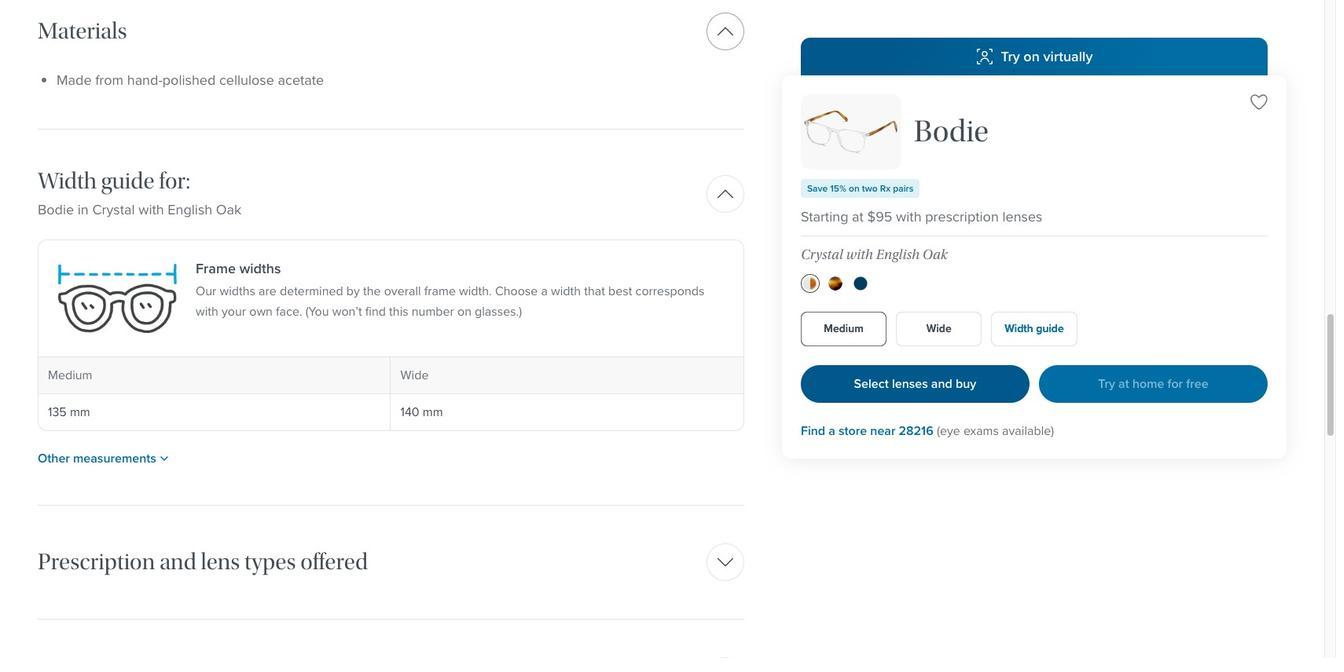 Task type: describe. For each thing, give the bounding box(es) containing it.
choose
[[495, 282, 538, 300]]

try at home for free
[[1099, 375, 1209, 393]]

near
[[871, 422, 896, 440]]

frame
[[196, 258, 236, 279]]

glasses.)
[[475, 302, 522, 321]]

corresponds
[[636, 282, 705, 300]]

available)
[[1002, 422, 1054, 440]]

try for try on virtually
[[1001, 46, 1020, 67]]

try at home for free button
[[1039, 366, 1268, 403]]

try on virtually button
[[801, 38, 1268, 75]]

best
[[608, 282, 632, 300]]

won't
[[332, 302, 362, 321]]

mm for 135 mm
[[70, 403, 90, 421]]

acetate
[[278, 70, 324, 90]]

select
[[854, 375, 889, 393]]

140 mm
[[401, 403, 443, 421]]

pairs
[[893, 182, 914, 196]]

frame widths our widths are determined by the overall frame width. choose a width that best corresponds with your own face. (you won't find this number on glasses.)
[[196, 258, 705, 321]]

other
[[38, 449, 70, 468]]

that
[[584, 282, 605, 300]]

measurements
[[73, 449, 156, 468]]

140
[[401, 403, 419, 421]]

made from hand-polished cellulose acetate
[[57, 70, 324, 90]]

with down pairs
[[896, 207, 922, 227]]

$95
[[868, 207, 893, 227]]

hand-
[[127, 70, 163, 90]]

from
[[95, 70, 123, 90]]

28216
[[899, 422, 934, 440]]

rx
[[880, 182, 891, 196]]

overall
[[384, 282, 421, 300]]

crystal inside width guide for: bodie in crystal with english oak
[[92, 199, 135, 220]]

polished
[[163, 70, 216, 90]]

oak inside width guide for: bodie in crystal with english oak
[[216, 199, 242, 220]]

are
[[259, 282, 277, 300]]

2 horizontal spatial bodie
[[914, 114, 989, 149]]

starting at $95 with prescription lenses
[[801, 207, 1043, 227]]

determined
[[280, 282, 343, 300]]

1 horizontal spatial bodie
[[801, 94, 904, 143]]

the
[[363, 282, 381, 300]]

find a store near 28216 (eye exams available)
[[801, 422, 1054, 440]]

with inside width guide for: bodie in crystal with english oak
[[138, 199, 164, 220]]

face.
[[276, 302, 302, 321]]

1 vertical spatial english
[[876, 247, 920, 263]]

exams
[[964, 422, 999, 440]]

crystal with english oak
[[801, 247, 948, 263]]

frame
[[424, 282, 456, 300]]

virtually
[[1044, 46, 1093, 67]]



Task type: vqa. For each thing, say whether or not it's contained in the screenshot.
The Warby Parker Logo
no



Task type: locate. For each thing, give the bounding box(es) containing it.
0 horizontal spatial crystal
[[92, 199, 135, 220]]

oak down starting at $95 with prescription lenses
[[923, 247, 948, 263]]

two
[[862, 182, 878, 196]]

home
[[1133, 375, 1165, 393]]

crystal up the crystal with english oak icon
[[801, 247, 843, 263]]

2 horizontal spatial on
[[1024, 46, 1040, 67]]

bodie inside width guide for: bodie in crystal with english oak
[[38, 199, 74, 220]]

a right find
[[829, 422, 836, 440]]

width
[[38, 167, 97, 195], [1005, 321, 1034, 337], [1005, 321, 1034, 337]]

135
[[48, 403, 67, 421]]

try left "virtually"
[[1001, 46, 1020, 67]]

at left $95
[[852, 207, 864, 227]]

1 horizontal spatial crystal
[[801, 247, 843, 263]]

starting
[[801, 207, 849, 227]]

made
[[57, 70, 92, 90]]

by
[[347, 282, 360, 300]]

0 horizontal spatial english
[[168, 199, 212, 220]]

(you
[[306, 302, 329, 321]]

a left width
[[541, 282, 548, 300]]

1 horizontal spatial try
[[1099, 375, 1116, 393]]

15%
[[830, 182, 847, 196]]

front view of a drawing of glasses with a line above representing the frame's width image
[[57, 259, 177, 338]]

0 vertical spatial widths
[[239, 258, 281, 279]]

0 horizontal spatial oak
[[216, 199, 242, 220]]

and
[[931, 375, 953, 393]]

1 horizontal spatial lenses
[[1003, 207, 1043, 227]]

bodie
[[801, 94, 904, 143], [914, 114, 989, 149], [38, 199, 74, 220]]

0 horizontal spatial on
[[458, 302, 472, 321]]

widths
[[239, 258, 281, 279], [220, 282, 255, 300]]

this
[[389, 302, 409, 321]]

buy
[[956, 375, 977, 393]]

mm
[[70, 403, 90, 421], [423, 403, 443, 421]]

saltwater-matte button
[[854, 277, 868, 291]]

own
[[249, 302, 273, 321]]

lenses left and
[[892, 375, 928, 393]]

other measurements button
[[38, 449, 169, 468]]

0 horizontal spatial a
[[541, 282, 548, 300]]

1 vertical spatial oak
[[923, 247, 948, 263]]

0 vertical spatial on
[[1024, 46, 1040, 67]]

try for try at home for free
[[1099, 375, 1116, 393]]

lenses
[[1003, 207, 1043, 227], [892, 375, 928, 393]]

on
[[1024, 46, 1040, 67], [849, 182, 860, 196], [458, 302, 472, 321]]

on left "virtually"
[[1024, 46, 1040, 67]]

wide
[[927, 321, 952, 337], [927, 321, 952, 337], [401, 366, 429, 384]]

materials
[[38, 17, 127, 45]]

crystal
[[92, 199, 135, 220], [801, 247, 843, 263]]

with up saltwater-matte button
[[846, 247, 873, 263]]

1 horizontal spatial oak
[[923, 247, 948, 263]]

save
[[807, 182, 828, 196]]

on left two
[[849, 182, 860, 196]]

2 mm from the left
[[423, 403, 443, 421]]

try inside the try at home for free button
[[1099, 375, 1116, 393]]

width guide
[[1005, 321, 1064, 337], [1005, 321, 1064, 337]]

mm for 140 mm
[[423, 403, 443, 421]]

1 vertical spatial widths
[[220, 282, 255, 300]]

try
[[1001, 46, 1020, 67], [1099, 375, 1116, 393]]

0 vertical spatial crystal
[[92, 199, 135, 220]]

0 vertical spatial try
[[1001, 46, 1020, 67]]

english
[[168, 199, 212, 220], [876, 247, 920, 263]]

find a store near 28216 button
[[801, 422, 934, 440]]

0 horizontal spatial at
[[852, 207, 864, 227]]

find
[[365, 302, 386, 321]]

store
[[839, 422, 867, 440]]

0 horizontal spatial mm
[[70, 403, 90, 421]]

lenses inside button
[[892, 375, 928, 393]]

1 horizontal spatial mm
[[423, 403, 443, 421]]

1 horizontal spatial english
[[876, 247, 920, 263]]

try inside try on virtually button
[[1001, 46, 1020, 67]]

1 horizontal spatial at
[[1119, 375, 1130, 393]]

english down for:
[[168, 199, 212, 220]]

mm right 135
[[70, 403, 90, 421]]

wide button
[[896, 312, 982, 347], [896, 312, 982, 347]]

mm right 140
[[423, 403, 443, 421]]

width guide for: bodie in crystal with english oak
[[38, 167, 242, 220]]

widths up "are"
[[239, 258, 281, 279]]

at for try
[[1119, 375, 1130, 393]]

number
[[412, 302, 454, 321]]

width guide button
[[992, 312, 1077, 347], [992, 312, 1077, 347]]

for:
[[159, 167, 190, 195]]

0 vertical spatial lenses
[[1003, 207, 1043, 227]]

select lenses and buy button
[[801, 366, 1030, 403]]

at
[[852, 207, 864, 227], [1119, 375, 1130, 393]]

medium
[[824, 321, 864, 337], [824, 321, 864, 337], [48, 366, 92, 384]]

in
[[78, 199, 89, 220]]

at for starting
[[852, 207, 864, 227]]

medium button
[[801, 312, 887, 347], [801, 312, 887, 347]]

free
[[1186, 375, 1209, 393]]

1 vertical spatial on
[[849, 182, 860, 196]]

crystal right in
[[92, 199, 135, 220]]

english down $95
[[876, 247, 920, 263]]

1 vertical spatial crystal
[[801, 247, 843, 263]]

on inside button
[[1024, 46, 1040, 67]]

save 15% on two rx pairs
[[807, 182, 914, 196]]

materials button
[[38, 12, 744, 50]]

try left 'home' at the right bottom
[[1099, 375, 1116, 393]]

1 vertical spatial lenses
[[892, 375, 928, 393]]

with down our
[[196, 302, 218, 321]]

0 horizontal spatial try
[[1001, 46, 1020, 67]]

prescription
[[925, 207, 999, 227]]

find
[[801, 422, 826, 440]]

0 vertical spatial english
[[168, 199, 212, 220]]

2 vertical spatial on
[[458, 302, 472, 321]]

width inside width guide for: bodie in crystal with english oak
[[38, 167, 97, 195]]

on inside 'frame widths our widths are determined by the overall frame width. choose a width that best corresponds with your own face. (you won't find this number on glasses.)'
[[458, 302, 472, 321]]

1 vertical spatial a
[[829, 422, 836, 440]]

1 mm from the left
[[70, 403, 90, 421]]

cellulose
[[219, 70, 274, 90]]

other measurements
[[38, 449, 156, 468]]

style options for bodie option group
[[801, 274, 1268, 293]]

widths up your
[[220, 282, 255, 300]]

a
[[541, 282, 548, 300], [829, 422, 836, 440]]

crystal with english oak image
[[803, 277, 818, 291]]

on down width.
[[458, 302, 472, 321]]

try on virtually
[[1001, 46, 1093, 67]]

english inside width guide for: bodie in crystal with english oak
[[168, 199, 212, 220]]

0 vertical spatial at
[[852, 207, 864, 227]]

135 mm
[[48, 403, 90, 421]]

our
[[196, 282, 216, 300]]

1 horizontal spatial on
[[849, 182, 860, 196]]

width.
[[459, 282, 492, 300]]

with down for:
[[138, 199, 164, 220]]

guide
[[101, 167, 154, 195], [1036, 321, 1064, 337], [1036, 321, 1064, 337]]

lenses right prescription
[[1003, 207, 1043, 227]]

1 horizontal spatial a
[[829, 422, 836, 440]]

width
[[551, 282, 581, 300]]

for
[[1168, 375, 1183, 393]]

at inside the try at home for free button
[[1119, 375, 1130, 393]]

crystal-with-english-oak button
[[803, 277, 818, 291]]

oak up frame
[[216, 199, 242, 220]]

1 vertical spatial try
[[1099, 375, 1116, 393]]

oak
[[216, 199, 242, 220], [923, 247, 948, 263]]

a inside 'frame widths our widths are determined by the overall frame width. choose a width that best corresponds with your own face. (you won't find this number on glasses.)'
[[541, 282, 548, 300]]

1 vertical spatial at
[[1119, 375, 1130, 393]]

(eye
[[937, 422, 960, 440]]

guide inside width guide for: bodie in crystal with english oak
[[101, 167, 154, 195]]

0 horizontal spatial bodie
[[38, 199, 74, 220]]

0 horizontal spatial lenses
[[892, 375, 928, 393]]

rye-tortoise button
[[829, 277, 843, 291]]

0 vertical spatial oak
[[216, 199, 242, 220]]

select lenses and buy
[[854, 375, 977, 393]]

frame angle image image
[[801, 94, 902, 170]]

your
[[222, 302, 246, 321]]

with inside 'frame widths our widths are determined by the overall frame width. choose a width that best corresponds with your own face. (you won't find this number on glasses.)'
[[196, 302, 218, 321]]

with
[[138, 199, 164, 220], [896, 207, 922, 227], [846, 247, 873, 263], [196, 302, 218, 321]]

0 vertical spatial a
[[541, 282, 548, 300]]

at left 'home' at the right bottom
[[1119, 375, 1130, 393]]



